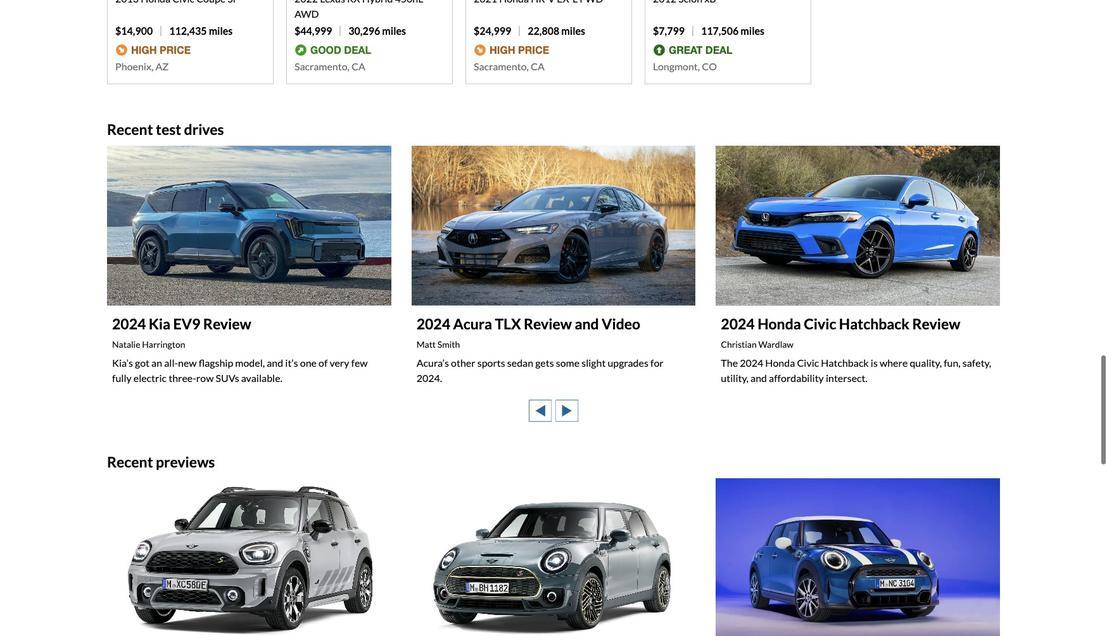 Task type: describe. For each thing, give the bounding box(es) containing it.
tlx
[[495, 315, 521, 333]]

$44,999
[[295, 25, 332, 37]]

ev9
[[173, 315, 200, 333]]

2024 acura tlx review and video matt smith
[[417, 315, 641, 350]]

of
[[319, 357, 328, 369]]

longmont, co
[[653, 60, 717, 72]]

great
[[669, 44, 703, 56]]

suvs
[[216, 372, 239, 384]]

and inside the kia's got an all-new flagship model, and it's one of very few fully electric three-row suvs available.
[[267, 357, 283, 369]]

deal for co
[[706, 44, 733, 56]]

miles for 30,296 miles
[[382, 25, 406, 37]]

2023 mini cooper image
[[716, 479, 1001, 636]]

high price for sacramento,
[[490, 44, 550, 56]]

hatchback inside the 2024 honda civic hatchback is where quality, fun, safety, utility, and affordability intersect.
[[821, 357, 869, 369]]

hatchback inside 2024 honda civic hatchback review christian wardlaw
[[840, 315, 910, 333]]

the
[[721, 357, 738, 369]]

miles for 117,506 miles
[[741, 25, 765, 37]]

got
[[135, 357, 150, 369]]

model,
[[235, 357, 265, 369]]

miles for 112,435 miles
[[209, 25, 233, 37]]

2024 acura tlx review and video image
[[412, 146, 696, 306]]

fun,
[[944, 357, 961, 369]]

450hl
[[395, 0, 424, 5]]

miles for 22,808 miles
[[562, 25, 586, 37]]

matt
[[417, 339, 436, 350]]

lexus
[[320, 0, 345, 5]]

2023 mini countryman image
[[107, 479, 391, 636]]

2024 for 2024 acura tlx review and video
[[417, 315, 451, 333]]

one
[[300, 357, 317, 369]]

phoenix, az
[[115, 60, 169, 72]]

recent for recent previews
[[107, 453, 153, 471]]

wardlaw
[[759, 339, 794, 350]]

quality,
[[910, 357, 942, 369]]

$7,799
[[653, 25, 685, 37]]

and inside 2024 acura tlx review and video matt smith
[[575, 315, 599, 333]]

price for az
[[160, 44, 191, 56]]

acura's other sports sedan gets some slight upgrades for 2024.
[[417, 357, 664, 384]]

2024 kia ev9 review natalie harrington
[[112, 315, 251, 350]]

22,808 miles
[[528, 25, 586, 37]]

the 2024 honda civic hatchback is where quality, fun, safety, utility, and affordability intersect.
[[721, 357, 992, 384]]

co
[[702, 60, 717, 72]]

where
[[880, 357, 908, 369]]

civic inside 2024 honda civic hatchback review christian wardlaw
[[804, 315, 837, 333]]

smith
[[438, 339, 460, 350]]

previews
[[156, 453, 215, 471]]

affordability
[[769, 372, 824, 384]]

flagship
[[199, 357, 233, 369]]

high price for phoenix,
[[131, 44, 191, 56]]

high for $14,900
[[131, 44, 157, 56]]

civic inside the 2024 honda civic hatchback is where quality, fun, safety, utility, and affordability intersect.
[[797, 357, 819, 369]]

kia's
[[112, 357, 133, 369]]

112,435 miles
[[169, 25, 233, 37]]

honda inside the 2024 honda civic hatchback is where quality, fun, safety, utility, and affordability intersect.
[[766, 357, 795, 369]]

2024.
[[417, 372, 442, 384]]

utility,
[[721, 372, 749, 384]]

other
[[451, 357, 476, 369]]

30,296
[[349, 25, 380, 37]]

an
[[151, 357, 162, 369]]

acura
[[453, 315, 492, 333]]

drives
[[184, 120, 224, 138]]

az
[[156, 60, 169, 72]]

new
[[178, 357, 197, 369]]

review for tlx
[[524, 315, 572, 333]]

phoenix,
[[115, 60, 154, 72]]

christian
[[721, 339, 757, 350]]

honda inside 2024 honda civic hatchback review christian wardlaw
[[758, 315, 802, 333]]

rx
[[347, 0, 360, 5]]

deal for ca
[[344, 44, 371, 56]]

2024 for 2024 honda civic hatchback review
[[721, 315, 755, 333]]

sacramento, for good
[[295, 60, 350, 72]]

very
[[330, 357, 349, 369]]

review for ev9
[[203, 315, 251, 333]]

is
[[871, 357, 878, 369]]

good deal
[[311, 44, 371, 56]]

recent test drives
[[107, 120, 224, 138]]

row
[[196, 372, 214, 384]]



Task type: locate. For each thing, give the bounding box(es) containing it.
sacramento, down good
[[295, 60, 350, 72]]

1 review from the left
[[203, 315, 251, 333]]

civic up the 2024 honda civic hatchback is where quality, fun, safety, utility, and affordability intersect. in the bottom right of the page
[[804, 315, 837, 333]]

2 sacramento, ca from the left
[[474, 60, 545, 72]]

slight
[[582, 357, 606, 369]]

0 horizontal spatial price
[[160, 44, 191, 56]]

sacramento,
[[295, 60, 350, 72], [474, 60, 529, 72]]

1 vertical spatial civic
[[797, 357, 819, 369]]

kia's got an all-new flagship model, and it's one of very few fully electric three-row suvs available.
[[112, 357, 368, 384]]

ca for good deal
[[352, 60, 366, 72]]

hybrid
[[362, 0, 393, 5]]

1 vertical spatial recent
[[107, 453, 153, 471]]

available.
[[241, 372, 283, 384]]

1 horizontal spatial sacramento,
[[474, 60, 529, 72]]

upgrades
[[608, 357, 649, 369]]

sacramento, ca for high
[[474, 60, 545, 72]]

it's
[[285, 357, 298, 369]]

and right utility,
[[751, 372, 767, 384]]

deal up co
[[706, 44, 733, 56]]

hatchback up is
[[840, 315, 910, 333]]

great deal
[[669, 44, 733, 56]]

hatchback up intersect.
[[821, 357, 869, 369]]

2024 acura tlx review and video link
[[417, 315, 641, 333]]

longmont,
[[653, 60, 700, 72]]

and
[[575, 315, 599, 333], [267, 357, 283, 369], [751, 372, 767, 384]]

2 miles from the left
[[382, 25, 406, 37]]

2022 lexus rx hybrid 450hl awd
[[295, 0, 424, 20]]

1 horizontal spatial high price
[[490, 44, 550, 56]]

recent left previews
[[107, 453, 153, 471]]

and left it's
[[267, 357, 283, 369]]

civic
[[804, 315, 837, 333], [797, 357, 819, 369]]

2 deal from the left
[[706, 44, 733, 56]]

2 high price from the left
[[490, 44, 550, 56]]

price
[[160, 44, 191, 56], [518, 44, 550, 56]]

review right ev9
[[203, 315, 251, 333]]

2024 inside 2024 acura tlx review and video matt smith
[[417, 315, 451, 333]]

some
[[556, 357, 580, 369]]

2022
[[295, 0, 318, 5]]

safety,
[[963, 357, 992, 369]]

1 miles from the left
[[209, 25, 233, 37]]

few
[[351, 357, 368, 369]]

0 vertical spatial hatchback
[[840, 315, 910, 333]]

1 horizontal spatial review
[[524, 315, 572, 333]]

and left video
[[575, 315, 599, 333]]

1 horizontal spatial high
[[490, 44, 516, 56]]

recent previews
[[107, 453, 215, 471]]

3 review from the left
[[913, 315, 961, 333]]

2024 honda civic hatchback review link
[[721, 315, 961, 333]]

and inside the 2024 honda civic hatchback is where quality, fun, safety, utility, and affordability intersect.
[[751, 372, 767, 384]]

1 horizontal spatial ca
[[531, 60, 545, 72]]

2 horizontal spatial and
[[751, 372, 767, 384]]

2024 kia ev9 review link
[[112, 315, 251, 333]]

1 deal from the left
[[344, 44, 371, 56]]

30,296 miles
[[349, 25, 406, 37]]

three-
[[169, 372, 196, 384]]

1 horizontal spatial price
[[518, 44, 550, 56]]

2024 honda civic hatchback review image
[[716, 146, 1001, 306]]

sedan
[[507, 357, 534, 369]]

sacramento, ca down $24,999
[[474, 60, 545, 72]]

2024
[[112, 315, 146, 333], [417, 315, 451, 333], [721, 315, 755, 333], [740, 357, 764, 369]]

review up gets
[[524, 315, 572, 333]]

2 recent from the top
[[107, 453, 153, 471]]

for
[[651, 357, 664, 369]]

1 vertical spatial honda
[[766, 357, 795, 369]]

1 price from the left
[[160, 44, 191, 56]]

1 sacramento, from the left
[[295, 60, 350, 72]]

kia
[[149, 315, 171, 333]]

0 vertical spatial civic
[[804, 315, 837, 333]]

ca down 22,808
[[531, 60, 545, 72]]

0 horizontal spatial sacramento,
[[295, 60, 350, 72]]

ca down good deal at the top left of page
[[352, 60, 366, 72]]

harrington
[[142, 339, 185, 350]]

review inside 2024 acura tlx review and video matt smith
[[524, 315, 572, 333]]

hatchback
[[840, 315, 910, 333], [821, 357, 869, 369]]

0 horizontal spatial review
[[203, 315, 251, 333]]

2024 up christian
[[721, 315, 755, 333]]

miles right 22,808
[[562, 25, 586, 37]]

price up az
[[160, 44, 191, 56]]

2 horizontal spatial review
[[913, 315, 961, 333]]

price down 22,808
[[518, 44, 550, 56]]

good
[[311, 44, 341, 56]]

1 horizontal spatial sacramento, ca
[[474, 60, 545, 72]]

1 sacramento, ca from the left
[[295, 60, 366, 72]]

2 review from the left
[[524, 315, 572, 333]]

electric
[[134, 372, 167, 384]]

0 horizontal spatial and
[[267, 357, 283, 369]]

high price up az
[[131, 44, 191, 56]]

0 vertical spatial and
[[575, 315, 599, 333]]

ca for high price
[[531, 60, 545, 72]]

honda
[[758, 315, 802, 333], [766, 357, 795, 369]]

acura's
[[417, 357, 449, 369]]

1 vertical spatial hatchback
[[821, 357, 869, 369]]

0 horizontal spatial high price
[[131, 44, 191, 56]]

1 ca from the left
[[352, 60, 366, 72]]

sacramento, for high
[[474, 60, 529, 72]]

awd
[[295, 8, 319, 20]]

sports
[[478, 357, 506, 369]]

2 sacramento, from the left
[[474, 60, 529, 72]]

recent left test
[[107, 120, 153, 138]]

2024 for 2024 kia ev9 review
[[112, 315, 146, 333]]

$14,900
[[115, 25, 153, 37]]

1 vertical spatial and
[[267, 357, 283, 369]]

sacramento, ca for good
[[295, 60, 366, 72]]

1 horizontal spatial and
[[575, 315, 599, 333]]

0 vertical spatial honda
[[758, 315, 802, 333]]

sacramento, ca down good
[[295, 60, 366, 72]]

review inside 2024 honda civic hatchback review christian wardlaw
[[913, 315, 961, 333]]

fully
[[112, 372, 132, 384]]

miles right 30,296
[[382, 25, 406, 37]]

2024 right the
[[740, 357, 764, 369]]

0 horizontal spatial ca
[[352, 60, 366, 72]]

all-
[[164, 357, 178, 369]]

high
[[131, 44, 157, 56], [490, 44, 516, 56]]

2024 up natalie
[[112, 315, 146, 333]]

117,506 miles
[[701, 25, 765, 37]]

review inside 2024 kia ev9 review natalie harrington
[[203, 315, 251, 333]]

high for $24,999
[[490, 44, 516, 56]]

117,506
[[701, 25, 739, 37]]

test
[[156, 120, 181, 138]]

intersect.
[[826, 372, 868, 384]]

deal down 30,296
[[344, 44, 371, 56]]

recent for recent test drives
[[107, 120, 153, 138]]

0 vertical spatial recent
[[107, 120, 153, 138]]

review
[[203, 315, 251, 333], [524, 315, 572, 333], [913, 315, 961, 333]]

ca
[[352, 60, 366, 72], [531, 60, 545, 72]]

deal
[[344, 44, 371, 56], [706, 44, 733, 56]]

2024 inside 2024 kia ev9 review natalie harrington
[[112, 315, 146, 333]]

1 high from the left
[[131, 44, 157, 56]]

2024 up matt
[[417, 315, 451, 333]]

civic up affordability
[[797, 357, 819, 369]]

2024 inside the 2024 honda civic hatchback is where quality, fun, safety, utility, and affordability intersect.
[[740, 357, 764, 369]]

0 horizontal spatial high
[[131, 44, 157, 56]]

high up phoenix, az
[[131, 44, 157, 56]]

honda down wardlaw
[[766, 357, 795, 369]]

4 miles from the left
[[741, 25, 765, 37]]

gets
[[536, 357, 554, 369]]

2 ca from the left
[[531, 60, 545, 72]]

2 high from the left
[[490, 44, 516, 56]]

1 horizontal spatial deal
[[706, 44, 733, 56]]

3 miles from the left
[[562, 25, 586, 37]]

2 vertical spatial and
[[751, 372, 767, 384]]

1 recent from the top
[[107, 120, 153, 138]]

miles right 112,435
[[209, 25, 233, 37]]

112,435
[[169, 25, 207, 37]]

sacramento, down $24,999
[[474, 60, 529, 72]]

review up quality,
[[913, 315, 961, 333]]

high price
[[131, 44, 191, 56], [490, 44, 550, 56]]

recent
[[107, 120, 153, 138], [107, 453, 153, 471]]

video
[[602, 315, 641, 333]]

miles right 117,506
[[741, 25, 765, 37]]

high price down 22,808
[[490, 44, 550, 56]]

2024 kia ev9 review image
[[100, 142, 399, 310]]

0 horizontal spatial sacramento, ca
[[295, 60, 366, 72]]

sacramento, ca
[[295, 60, 366, 72], [474, 60, 545, 72]]

$24,999
[[474, 25, 512, 37]]

natalie
[[112, 339, 140, 350]]

price for ca
[[518, 44, 550, 56]]

2024 inside 2024 honda civic hatchback review christian wardlaw
[[721, 315, 755, 333]]

2 price from the left
[[518, 44, 550, 56]]

high down $24,999
[[490, 44, 516, 56]]

2023 mini cooper clubman image
[[412, 479, 696, 636]]

22,808
[[528, 25, 560, 37]]

honda up wardlaw
[[758, 315, 802, 333]]

2024 honda civic hatchback review christian wardlaw
[[721, 315, 961, 350]]

1 high price from the left
[[131, 44, 191, 56]]

0 horizontal spatial deal
[[344, 44, 371, 56]]



Task type: vqa. For each thing, say whether or not it's contained in the screenshot.
112,435 miles's Miles
yes



